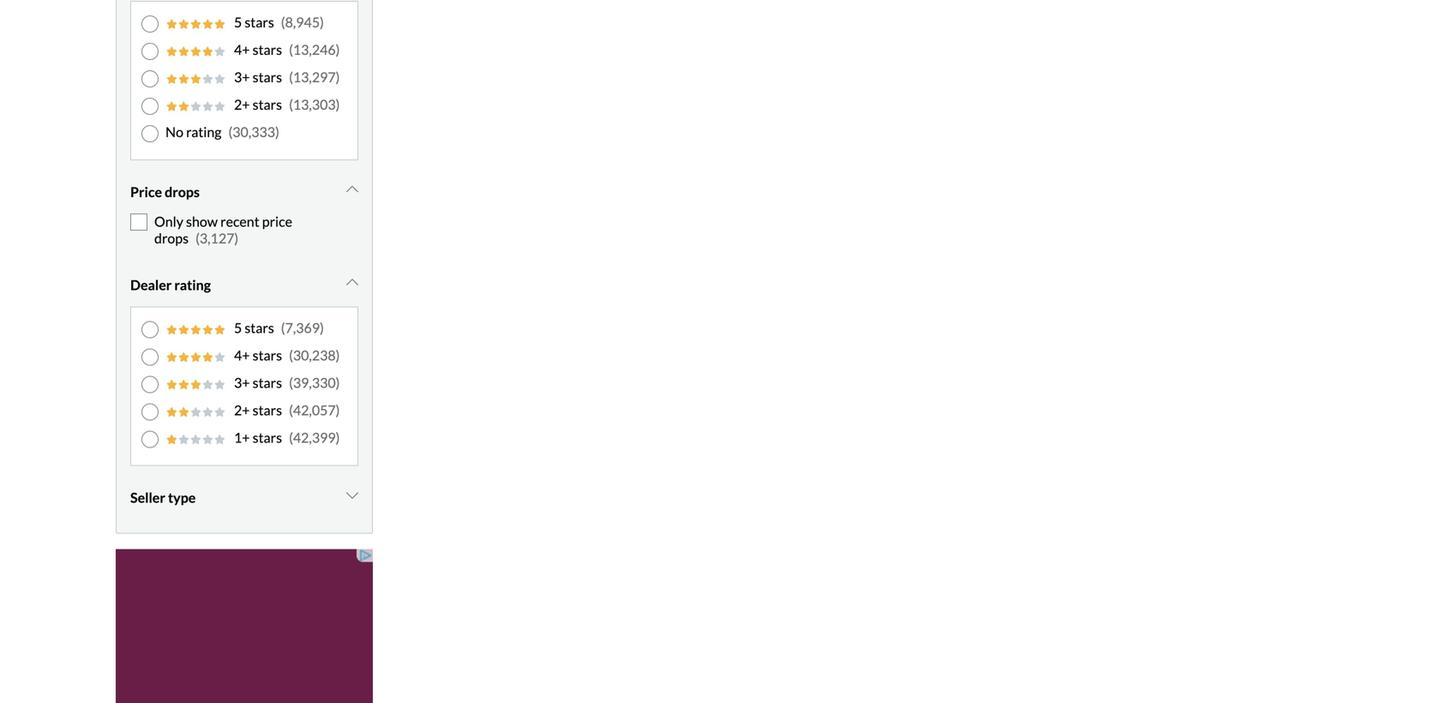 Task type: describe. For each thing, give the bounding box(es) containing it.
5 stars for (7,369)
[[234, 319, 274, 336]]

4+ stars for (8,945)
[[234, 41, 282, 58]]

only show recent price drops
[[154, 213, 292, 246]]

seller
[[130, 489, 165, 506]]

1+
[[234, 429, 250, 446]]

seller type button
[[130, 476, 358, 519]]

type
[[168, 489, 196, 506]]

chevron down image for type
[[346, 488, 358, 502]]

rating for dealer
[[174, 277, 211, 293]]

(13,246)
[[289, 41, 340, 58]]

5 for (7,369)
[[234, 319, 242, 336]]

rating for no
[[186, 124, 222, 140]]

price drops
[[130, 184, 200, 200]]

(30,238)
[[289, 347, 340, 364]]

4+ stars for (7,369)
[[234, 347, 282, 364]]

3+ for (13,297)
[[234, 69, 250, 85]]

stars for (13,303)
[[253, 96, 282, 113]]

stars for (42,399)
[[253, 429, 282, 446]]

dealer rating
[[130, 277, 211, 293]]

drops inside dropdown button
[[165, 184, 200, 200]]

stars for (42,057)
[[253, 402, 282, 419]]

dealer rating button
[[130, 264, 358, 307]]

no
[[166, 124, 184, 140]]

only
[[154, 213, 183, 230]]

(42,057)
[[289, 402, 340, 419]]

drops inside only show recent price drops
[[154, 230, 189, 246]]

stars for (8,945)
[[245, 14, 274, 31]]

price drops button
[[130, 171, 358, 214]]

(39,330)
[[289, 374, 340, 391]]

(7,369)
[[281, 319, 324, 336]]

seller type
[[130, 489, 196, 506]]

stars for (13,297)
[[253, 69, 282, 85]]

advertisement element
[[116, 549, 373, 703]]

2+ for (42,399)
[[234, 402, 250, 419]]

3+ stars for (13,297)
[[234, 69, 282, 85]]

3+ for (39,330)
[[234, 374, 250, 391]]

price
[[262, 213, 292, 230]]



Task type: locate. For each thing, give the bounding box(es) containing it.
0 vertical spatial 5
[[234, 14, 242, 31]]

stars right 1+
[[253, 429, 282, 446]]

1 vertical spatial 2+ stars
[[234, 402, 282, 419]]

5
[[234, 14, 242, 31], [234, 319, 242, 336]]

3+ stars up 1+ stars
[[234, 374, 282, 391]]

4+ stars down (7,369)
[[234, 347, 282, 364]]

(3,127)
[[196, 230, 239, 246]]

4+ for (7,369)
[[234, 347, 250, 364]]

4+ left (13,246)
[[234, 41, 250, 58]]

no rating (30,333)
[[166, 124, 279, 140]]

stars up 1+ stars
[[253, 402, 282, 419]]

stars for (39,330)
[[253, 374, 282, 391]]

3+
[[234, 69, 250, 85], [234, 374, 250, 391]]

1 vertical spatial 5 stars
[[234, 319, 274, 336]]

chevron down image for drops
[[346, 183, 358, 197]]

rating inside dropdown button
[[174, 277, 211, 293]]

0 vertical spatial rating
[[186, 124, 222, 140]]

stars down (8,945)
[[253, 41, 282, 58]]

0 vertical spatial drops
[[165, 184, 200, 200]]

(42,399)
[[289, 429, 340, 446]]

drops left (3,127)
[[154, 230, 189, 246]]

1 vertical spatial 5
[[234, 319, 242, 336]]

2 2+ from the top
[[234, 402, 250, 419]]

stars left (7,369)
[[245, 319, 274, 336]]

3+ up (30,333)
[[234, 69, 250, 85]]

3+ up 1+
[[234, 374, 250, 391]]

2 3+ stars from the top
[[234, 374, 282, 391]]

4+ stars down (8,945)
[[234, 41, 282, 58]]

1 vertical spatial 2+
[[234, 402, 250, 419]]

0 vertical spatial 4+ stars
[[234, 41, 282, 58]]

5 stars left (8,945)
[[234, 14, 274, 31]]

2+ for (30,333)
[[234, 96, 250, 113]]

4+ for (8,945)
[[234, 41, 250, 58]]

1 3+ stars from the top
[[234, 69, 282, 85]]

(8,945)
[[281, 14, 324, 31]]

5 down dealer rating dropdown button
[[234, 319, 242, 336]]

3+ stars for (39,330)
[[234, 374, 282, 391]]

2+ stars for (42,057)
[[234, 402, 282, 419]]

1 4+ from the top
[[234, 41, 250, 58]]

rating right no
[[186, 124, 222, 140]]

1 vertical spatial rating
[[174, 277, 211, 293]]

stars for (30,238)
[[253, 347, 282, 364]]

1 4+ stars from the top
[[234, 41, 282, 58]]

1 2+ stars from the top
[[234, 96, 282, 113]]

stars down (7,369)
[[253, 347, 282, 364]]

1 5 from the top
[[234, 14, 242, 31]]

3+ stars up (30,333)
[[234, 69, 282, 85]]

show
[[186, 213, 218, 230]]

1 3+ from the top
[[234, 69, 250, 85]]

2 5 from the top
[[234, 319, 242, 336]]

1 vertical spatial 4+
[[234, 347, 250, 364]]

recent
[[221, 213, 260, 230]]

stars
[[245, 14, 274, 31], [253, 41, 282, 58], [253, 69, 282, 85], [253, 96, 282, 113], [245, 319, 274, 336], [253, 347, 282, 364], [253, 374, 282, 391], [253, 402, 282, 419], [253, 429, 282, 446]]

5 for (8,945)
[[234, 14, 242, 31]]

chevron down image inside price drops dropdown button
[[346, 183, 358, 197]]

1+ stars
[[234, 429, 282, 446]]

1 2+ from the top
[[234, 96, 250, 113]]

4+
[[234, 41, 250, 58], [234, 347, 250, 364]]

0 vertical spatial 2+ stars
[[234, 96, 282, 113]]

2 3+ from the top
[[234, 374, 250, 391]]

(13,303)
[[289, 96, 340, 113]]

stars left (8,945)
[[245, 14, 274, 31]]

stars left (39,330)
[[253, 374, 282, 391]]

1 vertical spatial 4+ stars
[[234, 347, 282, 364]]

5 left (8,945)
[[234, 14, 242, 31]]

4+ down dealer rating dropdown button
[[234, 347, 250, 364]]

1 vertical spatial 3+ stars
[[234, 374, 282, 391]]

(30,333)
[[229, 124, 279, 140]]

rating
[[186, 124, 222, 140], [174, 277, 211, 293]]

chevron down image
[[346, 183, 358, 197], [346, 488, 358, 502]]

1 vertical spatial drops
[[154, 230, 189, 246]]

2+ up 1+
[[234, 402, 250, 419]]

rating right the 'dealer' on the top left of page
[[174, 277, 211, 293]]

stars left (13,297)
[[253, 69, 282, 85]]

0 vertical spatial 5 stars
[[234, 14, 274, 31]]

2+ stars up (30,333)
[[234, 96, 282, 113]]

0 vertical spatial 3+
[[234, 69, 250, 85]]

0 vertical spatial chevron down image
[[346, 183, 358, 197]]

2 4+ from the top
[[234, 347, 250, 364]]

5 stars for (8,945)
[[234, 14, 274, 31]]

2 4+ stars from the top
[[234, 347, 282, 364]]

1 chevron down image from the top
[[346, 183, 358, 197]]

2+
[[234, 96, 250, 113], [234, 402, 250, 419]]

5 stars
[[234, 14, 274, 31], [234, 319, 274, 336]]

drops up the only
[[165, 184, 200, 200]]

4+ stars
[[234, 41, 282, 58], [234, 347, 282, 364]]

drops
[[165, 184, 200, 200], [154, 230, 189, 246]]

1 vertical spatial 3+
[[234, 374, 250, 391]]

2 chevron down image from the top
[[346, 488, 358, 502]]

(13,297)
[[289, 69, 340, 85]]

0 vertical spatial 2+
[[234, 96, 250, 113]]

2 2+ stars from the top
[[234, 402, 282, 419]]

1 vertical spatial chevron down image
[[346, 488, 358, 502]]

0 vertical spatial 3+ stars
[[234, 69, 282, 85]]

3+ stars
[[234, 69, 282, 85], [234, 374, 282, 391]]

stars for (7,369)
[[245, 319, 274, 336]]

2+ stars for (13,303)
[[234, 96, 282, 113]]

5 stars down dealer rating dropdown button
[[234, 319, 274, 336]]

2 5 stars from the top
[[234, 319, 274, 336]]

stars up (30,333)
[[253, 96, 282, 113]]

chevron down image inside seller type dropdown button
[[346, 488, 358, 502]]

1 5 stars from the top
[[234, 14, 274, 31]]

chevron down image
[[346, 276, 358, 289]]

dealer
[[130, 277, 172, 293]]

price
[[130, 184, 162, 200]]

2+ stars up 1+ stars
[[234, 402, 282, 419]]

2+ stars
[[234, 96, 282, 113], [234, 402, 282, 419]]

0 vertical spatial 4+
[[234, 41, 250, 58]]

stars for (13,246)
[[253, 41, 282, 58]]

2+ up (30,333)
[[234, 96, 250, 113]]



Task type: vqa. For each thing, say whether or not it's contained in the screenshot.


